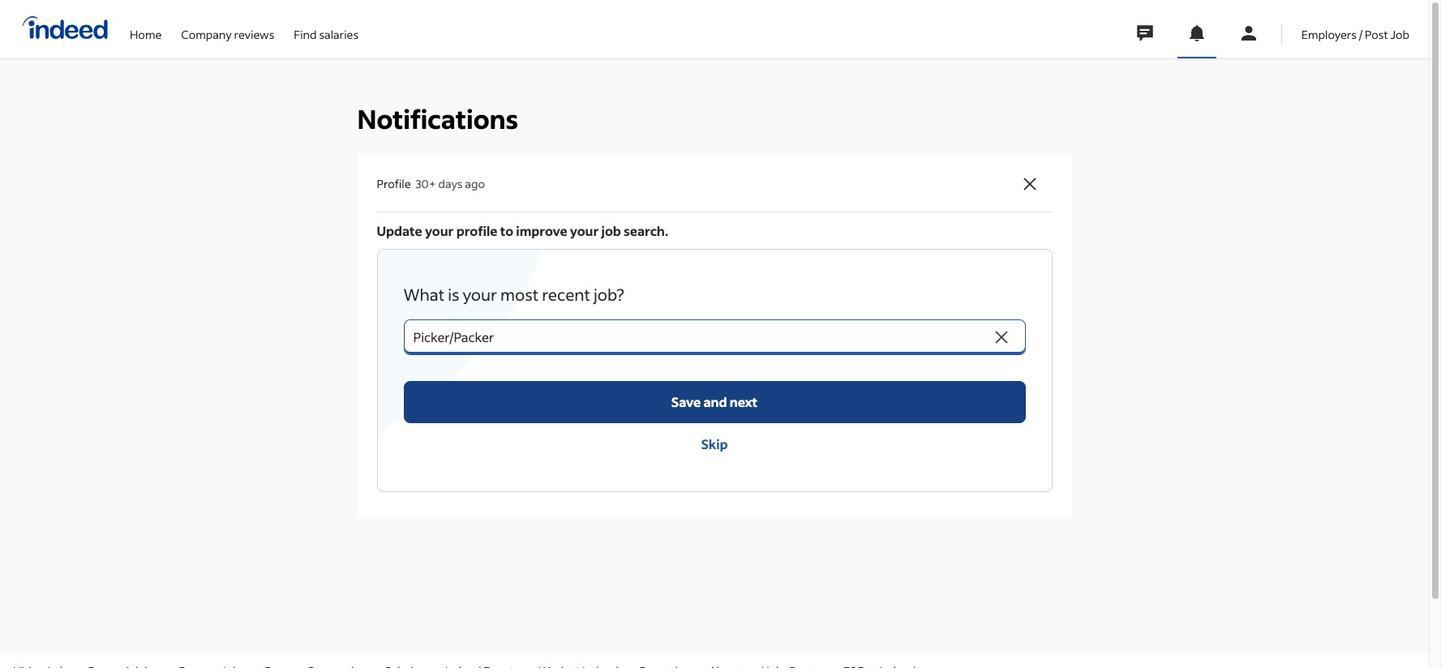 Task type: vqa. For each thing, say whether or not it's contained in the screenshot.
Job actions for Medical and Biomedical Sciences Liaison Librarian, Health Sciences Library Services is collapsed image
no



Task type: locate. For each thing, give the bounding box(es) containing it.
save
[[671, 393, 701, 410]]

profile
[[456, 222, 498, 239]]

find salaries
[[294, 26, 359, 42]]

job?
[[594, 284, 624, 305]]

your right is
[[463, 284, 497, 305]]

find
[[294, 26, 317, 42]]

your
[[425, 222, 454, 239], [570, 222, 599, 239], [463, 284, 497, 305]]

update
[[377, 222, 422, 239]]

ago
[[465, 176, 485, 192]]

home link
[[130, 0, 162, 55]]

company
[[181, 26, 232, 42]]

30+
[[415, 176, 436, 192]]

search.
[[624, 222, 668, 239]]

dismiss profile from 30+ days ago notification image
[[1020, 174, 1039, 194]]

company reviews
[[181, 26, 274, 42]]

to
[[500, 222, 513, 239]]

2 horizontal spatial your
[[570, 222, 599, 239]]

salaries
[[319, 26, 359, 42]]

company reviews link
[[181, 0, 274, 55]]

job
[[601, 222, 621, 239]]

notifications
[[357, 103, 518, 136]]

profile
[[377, 176, 411, 192]]

days
[[438, 176, 463, 192]]

your left 'profile'
[[425, 222, 454, 239]]

your left job
[[570, 222, 599, 239]]

recent
[[542, 284, 590, 305]]



Task type: describe. For each thing, give the bounding box(es) containing it.
most
[[500, 284, 539, 305]]

employers / post job
[[1302, 26, 1410, 42]]

reviews
[[234, 26, 274, 42]]

next
[[730, 393, 758, 410]]

what
[[403, 284, 445, 305]]

What is your most recent job? field
[[403, 319, 990, 355]]

employers / post job link
[[1302, 0, 1410, 55]]

employers
[[1302, 26, 1357, 42]]

job
[[1390, 26, 1410, 42]]

save and next button
[[403, 381, 1026, 423]]

what is your most recent job?
[[403, 284, 624, 305]]

/
[[1359, 26, 1363, 42]]

save and next
[[671, 393, 758, 410]]

skip
[[701, 435, 728, 452]]

post
[[1365, 26, 1388, 42]]

notifications main content
[[0, 0, 1429, 654]]

1 horizontal spatial your
[[463, 284, 497, 305]]

profile 30+ days ago
[[377, 176, 485, 192]]

0 horizontal spatial your
[[425, 222, 454, 239]]

and
[[703, 393, 727, 410]]

account image
[[1239, 24, 1259, 43]]

skip link
[[403, 423, 1026, 465]]

find salaries link
[[294, 0, 359, 55]]

notifications unread count 0 image
[[1187, 24, 1207, 43]]

update your profile to improve your job search.
[[377, 222, 668, 239]]

home
[[130, 26, 162, 42]]

improve
[[516, 222, 567, 239]]

is
[[448, 284, 459, 305]]

messages unread count 0 image
[[1134, 17, 1156, 49]]



